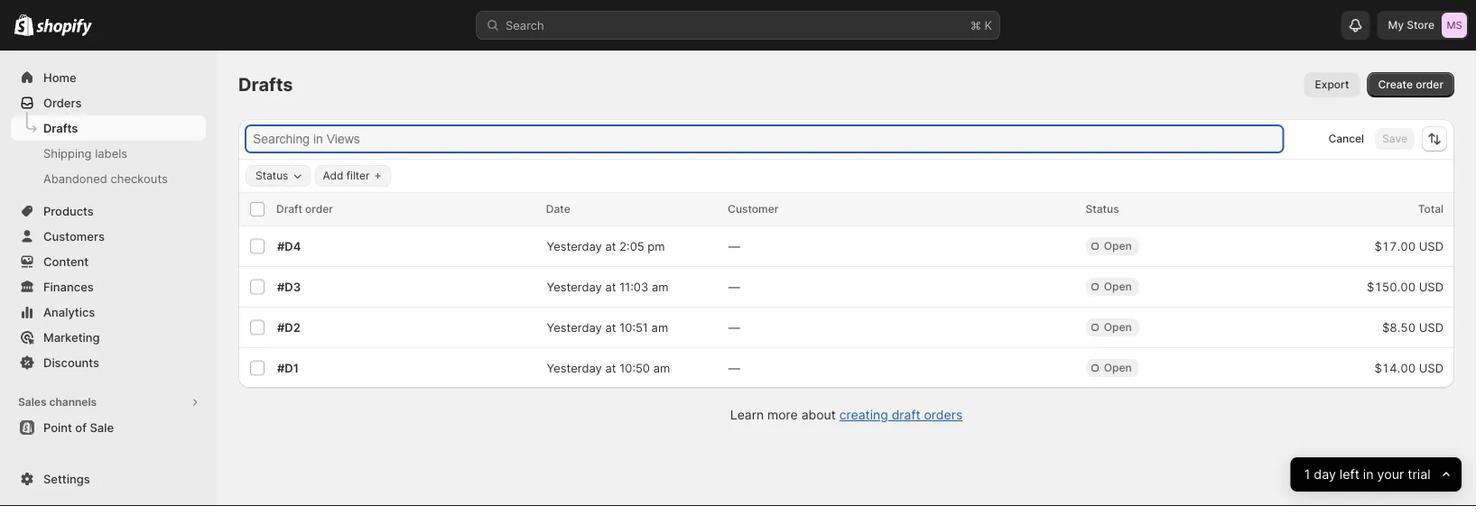 Task type: vqa. For each thing, say whether or not it's contained in the screenshot.


Task type: describe. For each thing, give the bounding box(es) containing it.
content link
[[11, 249, 206, 274]]

⌘
[[971, 18, 981, 32]]

export
[[1315, 78, 1349, 91]]

about
[[801, 408, 836, 423]]

customer
[[728, 203, 779, 216]]

#d3 link
[[277, 280, 301, 294]]

analytics link
[[11, 300, 206, 325]]

checkouts
[[111, 172, 168, 186]]

— for 11:03 am
[[728, 280, 740, 294]]

finances
[[43, 280, 94, 294]]

open for $8.50 usd
[[1104, 321, 1132, 334]]

apps
[[18, 461, 45, 474]]

settings
[[43, 472, 90, 486]]

sales
[[18, 396, 47, 409]]

yesterday for yesterday at 10:51 am
[[547, 321, 602, 335]]

create
[[1378, 78, 1413, 91]]

my
[[1388, 19, 1404, 32]]

10:51 am
[[620, 321, 668, 335]]

usd for $17.00 usd
[[1419, 239, 1444, 253]]

creating draft orders link
[[839, 408, 963, 423]]

marketing link
[[11, 325, 206, 350]]

discounts link
[[11, 350, 206, 376]]

usd for $8.50 usd
[[1419, 321, 1444, 335]]

#d4
[[277, 239, 301, 253]]

at for 11:03 am
[[605, 280, 616, 294]]

yesterday at 2:05 pm
[[547, 239, 665, 253]]

orders link
[[11, 90, 206, 116]]

create order link
[[1367, 72, 1455, 98]]

products
[[43, 204, 94, 218]]

sales channels button
[[11, 390, 206, 415]]

$14.00
[[1375, 361, 1416, 375]]

home
[[43, 70, 76, 84]]

1
[[1305, 467, 1310, 483]]

draft
[[892, 408, 921, 423]]

total
[[1418, 203, 1444, 216]]

abandoned checkouts link
[[11, 166, 206, 191]]

channels
[[49, 396, 97, 409]]

add
[[323, 169, 343, 182]]

open for $17.00 usd
[[1104, 240, 1132, 253]]

at for 2:05 pm
[[605, 239, 616, 253]]

left
[[1340, 467, 1360, 483]]

1 horizontal spatial shopify image
[[36, 18, 92, 37]]

— for 2:05 pm
[[728, 239, 740, 253]]

$14.00 usd
[[1375, 361, 1444, 375]]

discounts
[[43, 356, 99, 370]]

usd for $14.00 usd
[[1419, 361, 1444, 375]]

⌘ k
[[971, 18, 992, 32]]

— for 10:51 am
[[728, 321, 740, 335]]

your
[[1378, 467, 1404, 483]]

yesterday at 10:50 am
[[547, 361, 670, 375]]

add filter button
[[315, 165, 391, 187]]

apps button
[[11, 455, 206, 480]]

cancel button
[[1321, 128, 1372, 150]]

$17.00
[[1375, 239, 1416, 253]]

learn more about creating draft orders
[[730, 408, 963, 423]]

status inside dropdown button
[[256, 169, 288, 182]]

#d4 link
[[277, 239, 301, 253]]

draft
[[276, 203, 302, 216]]

shipping labels
[[43, 146, 127, 160]]

usd for $150.00 usd
[[1419, 280, 1444, 294]]

shipping labels link
[[11, 141, 206, 166]]

at for 10:50 am
[[605, 361, 616, 375]]

at for 10:51 am
[[605, 321, 616, 335]]

0 vertical spatial drafts
[[238, 74, 293, 96]]

date
[[546, 203, 570, 216]]

10:50 am
[[620, 361, 670, 375]]

cancel
[[1328, 132, 1364, 145]]

yesterday at 11:03 am
[[547, 280, 669, 294]]

day
[[1314, 467, 1336, 483]]

customers link
[[11, 224, 206, 249]]

orders
[[43, 96, 82, 110]]

#d2
[[277, 321, 301, 335]]



Task type: locate. For each thing, give the bounding box(es) containing it.
order right draft at the left of page
[[305, 203, 333, 216]]

0 vertical spatial status
[[256, 169, 288, 182]]

at
[[605, 239, 616, 253], [605, 280, 616, 294], [605, 321, 616, 335], [605, 361, 616, 375]]

3 — from the top
[[728, 321, 740, 335]]

0 horizontal spatial status
[[256, 169, 288, 182]]

create order
[[1378, 78, 1444, 91]]

k
[[985, 18, 992, 32]]

1 vertical spatial status
[[1086, 203, 1119, 216]]

creating
[[839, 408, 888, 423]]

usd right $8.50
[[1419, 321, 1444, 335]]

point of sale button
[[0, 415, 217, 441]]

1 horizontal spatial order
[[1416, 78, 1444, 91]]

$17.00 usd
[[1375, 239, 1444, 253]]

4 at from the top
[[605, 361, 616, 375]]

Searching in Views field
[[247, 127, 1282, 151]]

order
[[1416, 78, 1444, 91], [305, 203, 333, 216]]

$150.00 usd
[[1367, 280, 1444, 294]]

home link
[[11, 65, 206, 90]]

abandoned
[[43, 172, 107, 186]]

1 yesterday from the top
[[547, 239, 602, 253]]

of
[[75, 421, 87, 435]]

abandoned checkouts
[[43, 172, 168, 186]]

shopify image
[[14, 14, 34, 36], [36, 18, 92, 37]]

sale
[[90, 421, 114, 435]]

#d1
[[277, 361, 299, 375]]

1 open from the top
[[1104, 240, 1132, 253]]

point of sale
[[43, 421, 114, 435]]

yesterday
[[547, 239, 602, 253], [547, 280, 602, 294], [547, 321, 602, 335], [547, 361, 602, 375]]

order right create
[[1416, 78, 1444, 91]]

usd right $17.00
[[1419, 239, 1444, 253]]

products link
[[11, 199, 206, 224]]

my store
[[1388, 19, 1435, 32]]

in
[[1363, 467, 1374, 483]]

0 horizontal spatial shopify image
[[14, 14, 34, 36]]

2 at from the top
[[605, 280, 616, 294]]

at left 10:51 am at the left of the page
[[605, 321, 616, 335]]

filter
[[347, 169, 370, 182]]

yesterday down yesterday at 10:51 am
[[547, 361, 602, 375]]

2 — from the top
[[728, 280, 740, 294]]

yesterday down yesterday at 11:03 am
[[547, 321, 602, 335]]

2 yesterday from the top
[[547, 280, 602, 294]]

labels
[[95, 146, 127, 160]]

4 — from the top
[[728, 361, 740, 375]]

learn
[[730, 408, 764, 423]]

11:03 am
[[620, 280, 669, 294]]

point
[[43, 421, 72, 435]]

search
[[506, 18, 544, 32]]

yesterday at 10:51 am
[[547, 321, 668, 335]]

2 open from the top
[[1104, 280, 1132, 293]]

usd right $150.00
[[1419, 280, 1444, 294]]

#d2 link
[[277, 321, 301, 335]]

usd
[[1419, 239, 1444, 253], [1419, 280, 1444, 294], [1419, 321, 1444, 335], [1419, 361, 1444, 375]]

1 at from the top
[[605, 239, 616, 253]]

store
[[1407, 19, 1435, 32]]

add filter
[[323, 169, 370, 182]]

usd right $14.00
[[1419, 361, 1444, 375]]

drafts
[[238, 74, 293, 96], [43, 121, 78, 135]]

orders
[[924, 408, 963, 423]]

settings link
[[11, 467, 206, 492]]

yesterday for yesterday at 11:03 am
[[547, 280, 602, 294]]

2:05 pm
[[620, 239, 665, 253]]

my store image
[[1442, 13, 1467, 38]]

yesterday for yesterday at 2:05 pm
[[547, 239, 602, 253]]

status button
[[246, 166, 310, 186]]

$150.00
[[1367, 280, 1416, 294]]

at left 2:05 pm
[[605, 239, 616, 253]]

3 open from the top
[[1104, 321, 1132, 334]]

4 yesterday from the top
[[547, 361, 602, 375]]

1 day left in your trial
[[1305, 467, 1431, 483]]

0 horizontal spatial order
[[305, 203, 333, 216]]

1 usd from the top
[[1419, 239, 1444, 253]]

analytics
[[43, 305, 95, 319]]

#d1 link
[[277, 361, 299, 375]]

—
[[728, 239, 740, 253], [728, 280, 740, 294], [728, 321, 740, 335], [728, 361, 740, 375]]

2 usd from the top
[[1419, 280, 1444, 294]]

at left 11:03 am
[[605, 280, 616, 294]]

yesterday down date
[[547, 239, 602, 253]]

#d3
[[277, 280, 301, 294]]

$8.50
[[1382, 321, 1416, 335]]

point of sale link
[[11, 415, 206, 441]]

customers
[[43, 229, 105, 243]]

1 — from the top
[[728, 239, 740, 253]]

more
[[767, 408, 798, 423]]

draft order
[[276, 203, 333, 216]]

sales channels
[[18, 396, 97, 409]]

yesterday for yesterday at 10:50 am
[[547, 361, 602, 375]]

4 usd from the top
[[1419, 361, 1444, 375]]

0 horizontal spatial drafts
[[43, 121, 78, 135]]

0 vertical spatial order
[[1416, 78, 1444, 91]]

1 day left in your trial button
[[1291, 458, 1462, 492]]

status
[[256, 169, 288, 182], [1086, 203, 1119, 216]]

order for draft order
[[305, 203, 333, 216]]

open for $14.00 usd
[[1104, 362, 1132, 375]]

1 horizontal spatial status
[[1086, 203, 1119, 216]]

1 vertical spatial drafts
[[43, 121, 78, 135]]

yesterday down yesterday at 2:05 pm
[[547, 280, 602, 294]]

4 open from the top
[[1104, 362, 1132, 375]]

at left 10:50 am on the bottom of the page
[[605, 361, 616, 375]]

3 at from the top
[[605, 321, 616, 335]]

3 yesterday from the top
[[547, 321, 602, 335]]

open
[[1104, 240, 1132, 253], [1104, 280, 1132, 293], [1104, 321, 1132, 334], [1104, 362, 1132, 375]]

3 usd from the top
[[1419, 321, 1444, 335]]

drafts link
[[11, 116, 206, 141]]

open for $150.00 usd
[[1104, 280, 1132, 293]]

— for 10:50 am
[[728, 361, 740, 375]]

shipping
[[43, 146, 92, 160]]

1 horizontal spatial drafts
[[238, 74, 293, 96]]

export button
[[1304, 72, 1360, 98]]

trial
[[1408, 467, 1431, 483]]

order for create order
[[1416, 78, 1444, 91]]

1 vertical spatial order
[[305, 203, 333, 216]]

marketing
[[43, 330, 100, 344]]

finances link
[[11, 274, 206, 300]]

$8.50 usd
[[1382, 321, 1444, 335]]



